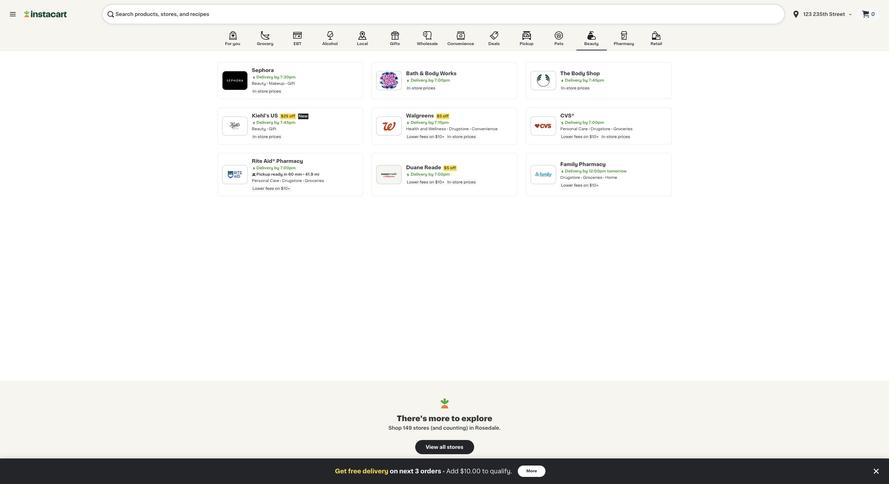 Task type: locate. For each thing, give the bounding box(es) containing it.
wholesale
[[417, 42, 438, 46]]

1 horizontal spatial stores
[[447, 445, 464, 450]]

2 body from the left
[[572, 71, 585, 76]]

$5 up 7:15pm
[[437, 114, 442, 118]]

0 horizontal spatial $5
[[437, 114, 442, 118]]

off for us
[[289, 114, 295, 118]]

off right '$25' at the left
[[289, 114, 295, 118]]

kiehl's us logo image
[[226, 117, 244, 135]]

1 horizontal spatial personal
[[561, 127, 578, 131]]

beauty for beauty gift
[[252, 127, 266, 131]]

1 body from the left
[[425, 71, 439, 76]]

groceries
[[614, 127, 633, 131], [583, 176, 602, 180], [305, 179, 324, 183]]

gifts
[[390, 42, 400, 46]]

lower
[[407, 135, 419, 139], [561, 135, 573, 139], [407, 180, 419, 184], [561, 184, 573, 187], [253, 187, 265, 191]]

pharmacy up delivery by 12:00pm tomorrow
[[579, 162, 606, 167]]

delivery by 7:00pm
[[411, 78, 450, 82], [565, 121, 604, 125], [257, 166, 296, 170], [411, 173, 450, 176]]

to up counting) on the bottom of the page
[[452, 415, 460, 422]]

0 vertical spatial delivery by 7:45pm
[[565, 78, 604, 82]]

delivery by 7:45pm down the us
[[257, 121, 296, 125]]

on left next
[[390, 469, 398, 474]]

0 vertical spatial care
[[579, 127, 588, 131]]

delivery by 7:45pm for in-store prices
[[565, 78, 604, 82]]

delivery down aid®
[[257, 166, 273, 170]]

0 vertical spatial to
[[452, 415, 460, 422]]

123
[[804, 12, 812, 17]]

personal
[[561, 127, 578, 131], [252, 179, 269, 183]]

7:45pm down '$25' at the left
[[280, 121, 296, 125]]

1 horizontal spatial off
[[443, 114, 449, 118]]

beauty
[[584, 42, 599, 46], [252, 82, 266, 86], [252, 127, 266, 131]]

delivery by 7:00pm up the ready
[[257, 166, 296, 170]]

alcohol button
[[315, 30, 345, 50]]

1 vertical spatial delivery by 7:45pm
[[257, 121, 296, 125]]

to
[[452, 415, 460, 422], [482, 469, 489, 474]]

lower fees on $10+ in-store prices up family pharmacy
[[561, 135, 630, 139]]

beauty up the body shop
[[584, 42, 599, 46]]

health and wellness drugstore convenience
[[406, 127, 498, 131]]

instacart image
[[24, 10, 67, 18]]

1 horizontal spatial gift
[[288, 82, 295, 86]]

lower fees on $10+ down the ready
[[253, 187, 290, 191]]

0 horizontal spatial personal care drugstore groceries
[[252, 179, 324, 183]]

delivery by 7:00pm down cvs®
[[565, 121, 604, 125]]

2 vertical spatial beauty
[[252, 127, 266, 131]]

0 vertical spatial stores
[[413, 426, 429, 431]]

7:00pm for rite aid® pharmacy
[[280, 166, 296, 170]]

lower down the health
[[407, 135, 419, 139]]

store up tomorrow
[[607, 135, 617, 139]]

1 horizontal spatial $5
[[444, 166, 449, 170]]

care up family pharmacy
[[579, 127, 588, 131]]

in- down health and wellness drugstore convenience
[[447, 135, 453, 139]]

pickup left the ready
[[257, 173, 270, 176]]

delivery by 7:00pm for rite aid® pharmacy
[[257, 166, 296, 170]]

$10+
[[435, 135, 445, 139], [590, 135, 599, 139], [435, 180, 445, 184], [590, 184, 599, 187], [281, 187, 290, 191]]

off for reade
[[450, 166, 456, 170]]

family pharmacy
[[561, 162, 606, 167]]

0 vertical spatial personal care drugstore groceries
[[561, 127, 633, 131]]

delivery for the body shop
[[565, 78, 582, 82]]

body
[[425, 71, 439, 76], [572, 71, 585, 76]]

pharmacy up 60
[[276, 159, 303, 164]]

lower fees on $10+ in-store prices for drugstore
[[561, 135, 630, 139]]

lower down pickup ready in 60 min
[[253, 187, 265, 191]]

pickup
[[520, 42, 534, 46], [257, 173, 270, 176]]

shop left 149
[[389, 426, 402, 431]]

1 horizontal spatial pharmacy
[[579, 162, 606, 167]]

delivery down cvs®
[[565, 121, 582, 125]]

family pharmacy logo image
[[534, 165, 553, 184]]

pickup inside button
[[520, 42, 534, 46]]

body right &
[[425, 71, 439, 76]]

lower down duane
[[407, 180, 419, 184]]

0 horizontal spatial body
[[425, 71, 439, 76]]

in-store prices down beauty makeup gift
[[253, 89, 281, 93]]

body right the the
[[572, 71, 585, 76]]

delivery down &
[[411, 78, 428, 82]]

kiehl's us $25 off new
[[252, 113, 308, 118]]

pickup ready in 60 min
[[257, 173, 302, 176]]

delivery down duane
[[411, 173, 428, 176]]

rosedale.
[[475, 426, 501, 431]]

1 vertical spatial 7:45pm
[[280, 121, 296, 125]]

1 vertical spatial pickup
[[257, 173, 270, 176]]

for
[[225, 42, 232, 46]]

0 vertical spatial $5
[[437, 114, 442, 118]]

gift down 7:30pm
[[288, 82, 295, 86]]

mi
[[314, 173, 319, 176]]

1 horizontal spatial to
[[482, 469, 489, 474]]

gift down the us
[[269, 127, 276, 131]]

7:45pm for in-store prices
[[589, 78, 604, 82]]

in- down the the
[[561, 86, 567, 90]]

0 vertical spatial shop
[[586, 71, 600, 76]]

1 vertical spatial in
[[469, 426, 474, 431]]

off up 7:15pm
[[443, 114, 449, 118]]

delivery down the family in the right top of the page
[[565, 169, 582, 173]]

on down wellness
[[429, 135, 434, 139]]

lower fees on $10+ down drugstore groceries home
[[561, 184, 599, 187]]

makeup
[[269, 82, 285, 86]]

1 horizontal spatial in
[[469, 426, 474, 431]]

shop right the the
[[586, 71, 600, 76]]

fees
[[420, 135, 428, 139], [574, 135, 583, 139], [420, 180, 428, 184], [574, 184, 583, 187], [266, 187, 274, 191]]

ebt button
[[282, 30, 313, 50]]

0 vertical spatial in
[[284, 173, 287, 176]]

0 vertical spatial personal
[[561, 127, 578, 131]]

1 horizontal spatial care
[[579, 127, 588, 131]]

1 horizontal spatial body
[[572, 71, 585, 76]]

off inside kiehl's us $25 off new
[[289, 114, 295, 118]]

in-store prices down &
[[407, 86, 435, 90]]

in left 60
[[284, 173, 287, 176]]

1 vertical spatial beauty
[[252, 82, 266, 86]]

on down the ready
[[275, 187, 280, 191]]

2 horizontal spatial off
[[450, 166, 456, 170]]

0 horizontal spatial shop
[[389, 426, 402, 431]]

wholesale button
[[412, 30, 443, 50]]

123 235th street button
[[788, 4, 857, 24]]

pickup left pets
[[520, 42, 534, 46]]

beauty for beauty
[[584, 42, 599, 46]]

add
[[446, 469, 459, 474]]

0 horizontal spatial pickup
[[257, 173, 270, 176]]

$5 right reade
[[444, 166, 449, 170]]

local button
[[347, 30, 378, 50]]

delivery down sephora
[[257, 75, 273, 79]]

pharmacy
[[614, 42, 634, 46], [276, 159, 303, 164], [579, 162, 606, 167]]

off inside duane reade $5 off
[[450, 166, 456, 170]]

stores inside button
[[447, 445, 464, 450]]

delivery for rite aid® pharmacy
[[257, 166, 273, 170]]

delivery by 7:00pm for bath & body works
[[411, 78, 450, 82]]

1 vertical spatial $5
[[444, 166, 449, 170]]

delivery for sephora
[[257, 75, 273, 79]]

1 horizontal spatial shop
[[586, 71, 600, 76]]

7:45pm down the body shop
[[589, 78, 604, 82]]

pharmacy left retail
[[614, 42, 634, 46]]

$10+ down reade
[[435, 180, 445, 184]]

1 horizontal spatial delivery by 7:45pm
[[565, 78, 604, 82]]

tomorrow
[[607, 169, 627, 173]]

to right $10.00
[[482, 469, 489, 474]]

personal down cvs®
[[561, 127, 578, 131]]

2 horizontal spatial pharmacy
[[614, 42, 634, 46]]

0 horizontal spatial off
[[289, 114, 295, 118]]

on inside the "get free delivery on next 3 orders • add $10.00 to qualify."
[[390, 469, 398, 474]]

off
[[289, 114, 295, 118], [443, 114, 449, 118], [450, 166, 456, 170]]

prices
[[423, 86, 435, 90], [578, 86, 590, 90], [269, 89, 281, 93], [269, 135, 281, 139], [464, 135, 476, 139], [618, 135, 630, 139], [464, 180, 476, 184]]

the body shop
[[561, 71, 600, 76]]

lower fees on $10+ in-store prices down wellness
[[407, 135, 476, 139]]

on up family pharmacy
[[584, 135, 589, 139]]

$5 inside duane reade $5 off
[[444, 166, 449, 170]]

None search field
[[102, 4, 785, 24]]

beauty down sephora
[[252, 82, 266, 86]]

1 vertical spatial convenience
[[472, 127, 498, 131]]

0 horizontal spatial gift
[[269, 127, 276, 131]]

delivery by 7:00pm down the bath & body works
[[411, 78, 450, 82]]

beauty down kiehl's
[[252, 127, 266, 131]]

0 horizontal spatial lower fees on $10+
[[253, 187, 290, 191]]

delivery down the body shop
[[565, 78, 582, 82]]

0 vertical spatial pickup
[[520, 42, 534, 46]]

$10.00
[[460, 469, 481, 474]]

$10+ down 60
[[281, 187, 290, 191]]

7:15pm
[[435, 121, 449, 125]]

0 horizontal spatial delivery by 7:45pm
[[257, 121, 296, 125]]

street
[[829, 12, 845, 17]]

store
[[412, 86, 422, 90], [567, 86, 577, 90], [258, 89, 268, 93], [258, 135, 268, 139], [453, 135, 463, 139], [607, 135, 617, 139], [453, 180, 463, 184]]

in-
[[407, 86, 412, 90], [561, 86, 567, 90], [253, 89, 258, 93], [253, 135, 258, 139], [447, 135, 453, 139], [602, 135, 607, 139], [447, 180, 453, 184]]

7:45pm
[[589, 78, 604, 82], [280, 121, 296, 125]]

7:00pm
[[435, 78, 450, 82], [589, 121, 604, 125], [280, 166, 296, 170], [435, 173, 450, 176]]

fees down and at the top left of the page
[[420, 135, 428, 139]]

us
[[271, 113, 278, 118]]

1 vertical spatial personal care drugstore groceries
[[252, 179, 324, 183]]

personal care drugstore groceries down cvs®
[[561, 127, 633, 131]]

1 vertical spatial gift
[[269, 127, 276, 131]]

0 horizontal spatial in
[[284, 173, 287, 176]]

0 horizontal spatial pharmacy
[[276, 159, 303, 164]]

0 vertical spatial beauty
[[584, 42, 599, 46]]

drugstore groceries home
[[561, 176, 617, 180]]

lower fees on $10+ in-store prices
[[407, 135, 476, 139], [561, 135, 630, 139], [407, 180, 476, 184]]

personal care drugstore groceries down 60
[[252, 179, 324, 183]]

in-store prices
[[407, 86, 435, 90], [561, 86, 590, 90], [253, 89, 281, 93], [253, 135, 281, 139]]

the
[[561, 71, 570, 76]]

pickup for pickup
[[520, 42, 534, 46]]

0 vertical spatial 7:45pm
[[589, 78, 604, 82]]

1 vertical spatial personal
[[252, 179, 269, 183]]

duane reade $5 off
[[406, 165, 456, 170]]

0 horizontal spatial groceries
[[305, 179, 324, 183]]

in- down beauty gift
[[253, 135, 258, 139]]

duane reade logo image
[[380, 165, 398, 184]]

7:00pm for bath & body works
[[435, 78, 450, 82]]

drugstore
[[449, 127, 469, 131], [591, 127, 611, 131], [561, 176, 580, 180], [282, 179, 302, 183]]

delivery
[[257, 75, 273, 79], [411, 78, 428, 82], [565, 78, 582, 82], [257, 121, 273, 125], [411, 121, 428, 125], [565, 121, 582, 125], [257, 166, 273, 170], [565, 169, 582, 173], [411, 173, 428, 176]]

stores right all
[[447, 445, 464, 450]]

1 horizontal spatial pickup
[[520, 42, 534, 46]]

for you button
[[217, 30, 248, 50]]

in- up family pharmacy
[[602, 135, 607, 139]]

0 vertical spatial convenience
[[448, 42, 474, 46]]

stores down there's
[[413, 426, 429, 431]]

1 horizontal spatial 7:45pm
[[589, 78, 604, 82]]

0
[[872, 12, 875, 17]]

by for sephora
[[274, 75, 279, 79]]

1 vertical spatial shop
[[389, 426, 402, 431]]

delivery by 7:45pm for beauty
[[257, 121, 296, 125]]

delivery by 7:45pm
[[565, 78, 604, 82], [257, 121, 296, 125]]

retail button
[[641, 30, 672, 50]]

delivery by 12:00pm tomorrow
[[565, 169, 627, 173]]

12:00pm
[[589, 169, 606, 173]]

store down beauty makeup gift
[[258, 89, 268, 93]]

beauty inside beauty button
[[584, 42, 599, 46]]

more
[[429, 415, 450, 422]]

there's more to explore shop 149 stores (and counting) in rosedale.
[[389, 415, 501, 431]]

in down explore
[[469, 426, 474, 431]]

shop
[[586, 71, 600, 76], [389, 426, 402, 431]]

delivery by 7:45pm down the body shop
[[565, 78, 604, 82]]

stores
[[413, 426, 429, 431], [447, 445, 464, 450]]

0 horizontal spatial stores
[[413, 426, 429, 431]]

1 vertical spatial to
[[482, 469, 489, 474]]

0 horizontal spatial to
[[452, 415, 460, 422]]

personal down rite
[[252, 179, 269, 183]]

$10+ down drugstore groceries home
[[590, 184, 599, 187]]

0 horizontal spatial 7:45pm
[[280, 121, 296, 125]]

7:30pm
[[280, 75, 296, 79]]

delivery by 7:00pm for cvs®
[[565, 121, 604, 125]]

stores inside there's more to explore shop 149 stores (and counting) in rosedale.
[[413, 426, 429, 431]]

41.9 mi
[[305, 173, 319, 176]]

7:00pm for cvs®
[[589, 121, 604, 125]]

0 horizontal spatial care
[[270, 179, 279, 183]]

lower fees on $10+
[[561, 184, 599, 187], [253, 187, 290, 191]]

1 vertical spatial stores
[[447, 445, 464, 450]]

$5
[[437, 114, 442, 118], [444, 166, 449, 170]]

in-store prices down beauty gift
[[253, 135, 281, 139]]

beauty makeup gift
[[252, 82, 295, 86]]

care down the ready
[[270, 179, 279, 183]]

off right reade
[[450, 166, 456, 170]]



Task type: vqa. For each thing, say whether or not it's contained in the screenshot.
APPAREL & ACCESSORIES link
no



Task type: describe. For each thing, give the bounding box(es) containing it.
beauty for beauty makeup gift
[[252, 82, 266, 86]]

2 horizontal spatial groceries
[[614, 127, 633, 131]]

and
[[420, 127, 428, 131]]

counting)
[[443, 426, 468, 431]]

delivery by 7:00pm down duane reade $5 off
[[411, 173, 450, 176]]

pharmacy button
[[609, 30, 639, 50]]

7:45pm for beauty
[[280, 121, 296, 125]]

0 button
[[857, 7, 881, 21]]

sephora
[[252, 68, 274, 73]]

delivery for bath & body works
[[411, 78, 428, 82]]

convenience inside button
[[448, 42, 474, 46]]

0 horizontal spatial personal
[[252, 179, 269, 183]]

1 horizontal spatial personal care drugstore groceries
[[561, 127, 633, 131]]

shop categories tab list
[[217, 30, 672, 50]]

min
[[295, 173, 302, 176]]

health
[[406, 127, 419, 131]]

treatment tracker modal dialog
[[0, 459, 889, 484]]

$10+ down wellness
[[435, 135, 445, 139]]

to inside the "get free delivery on next 3 orders • add $10.00 to qualify."
[[482, 469, 489, 474]]

deals button
[[479, 30, 510, 50]]

1 vertical spatial care
[[270, 179, 279, 183]]

orders
[[421, 469, 441, 474]]

cvs® logo image
[[534, 117, 553, 135]]

delivery by 7:15pm
[[411, 121, 449, 125]]

60
[[288, 173, 294, 176]]

lower down cvs®
[[561, 135, 573, 139]]

lower fees on $10+ in-store prices down reade
[[407, 180, 476, 184]]

store down health and wellness drugstore convenience
[[453, 135, 463, 139]]

123 235th street button
[[792, 4, 853, 24]]

rite aid® pharmacy
[[252, 159, 303, 164]]

to inside there's more to explore shop 149 stores (and counting) in rosedale.
[[452, 415, 460, 422]]

rite
[[252, 159, 263, 164]]

by for cvs®
[[583, 121, 588, 125]]

get free delivery on next 3 orders • add $10.00 to qualify.
[[335, 469, 512, 474]]

lower fees on $10+ in-store prices for wellness
[[407, 135, 476, 139]]

fees down drugstore groceries home
[[574, 184, 583, 187]]

$5 inside the walgreens $5 off
[[437, 114, 442, 118]]

bath
[[406, 71, 419, 76]]

grocery
[[257, 42, 273, 46]]

deals
[[489, 42, 500, 46]]

sephora logo image
[[226, 71, 244, 90]]

Search field
[[102, 4, 785, 24]]

wellness
[[429, 127, 446, 131]]

alcohol
[[322, 42, 338, 46]]

get
[[335, 469, 347, 474]]

delivery
[[363, 469, 388, 474]]

cvs®
[[561, 113, 575, 118]]

all
[[440, 445, 446, 450]]

$25
[[281, 114, 288, 118]]

works
[[440, 71, 457, 76]]

by for family pharmacy
[[583, 169, 588, 173]]

next
[[399, 469, 414, 474]]

off inside the walgreens $5 off
[[443, 114, 449, 118]]

aid®
[[264, 159, 275, 164]]

view all stores link
[[415, 440, 474, 454]]

beauty button
[[576, 30, 607, 50]]

delivery down walgreens
[[411, 121, 428, 125]]

235th
[[813, 12, 828, 17]]

pickup button
[[511, 30, 542, 50]]

the body shop logo image
[[534, 71, 553, 90]]

on down drugstore groceries home
[[584, 184, 589, 187]]

reade
[[425, 165, 441, 170]]

by for the body shop
[[583, 78, 588, 82]]

kiehl's
[[252, 113, 269, 118]]

lower down the family in the right top of the page
[[561, 184, 573, 187]]

beauty gift
[[252, 127, 276, 131]]

pickup for pickup ready in 60 min
[[257, 173, 270, 176]]

delivery for family pharmacy
[[565, 169, 582, 173]]

in inside there's more to explore shop 149 stores (and counting) in rosedale.
[[469, 426, 474, 431]]

•
[[443, 469, 445, 474]]

3
[[415, 469, 419, 474]]

store down &
[[412, 86, 422, 90]]

pets button
[[544, 30, 574, 50]]

store down duane reade $5 off
[[453, 180, 463, 184]]

fees down the ready
[[266, 187, 274, 191]]

walgreens $5 off
[[406, 113, 449, 118]]

fees down duane reade $5 off
[[420, 180, 428, 184]]

in- down duane reade $5 off
[[447, 180, 453, 184]]

convenience button
[[445, 30, 477, 50]]

for you
[[225, 42, 240, 46]]

more button
[[518, 466, 546, 477]]

fees down cvs®
[[574, 135, 583, 139]]

rite aid® pharmacy logo image
[[226, 165, 244, 184]]

view all stores button
[[415, 440, 474, 454]]

new
[[299, 114, 308, 118]]

delivery by 7:30pm
[[257, 75, 296, 79]]

delivery for cvs®
[[565, 121, 582, 125]]

in- down beauty makeup gift
[[253, 89, 258, 93]]

bath & body works
[[406, 71, 457, 76]]

ebt
[[294, 42, 302, 46]]

walgreens logo image
[[380, 117, 398, 135]]

walgreens
[[406, 113, 434, 118]]

41.9
[[305, 173, 313, 176]]

by for rite aid® pharmacy
[[274, 166, 279, 170]]

pets
[[555, 42, 564, 46]]

0 vertical spatial gift
[[288, 82, 295, 86]]

pharmacy inside button
[[614, 42, 634, 46]]

(and
[[431, 426, 442, 431]]

1 horizontal spatial lower fees on $10+
[[561, 184, 599, 187]]

qualify.
[[490, 469, 512, 474]]

view all stores
[[426, 445, 464, 450]]

family
[[561, 162, 578, 167]]

123 235th street
[[804, 12, 845, 17]]

there's
[[397, 415, 427, 422]]

in-store prices down the body shop
[[561, 86, 590, 90]]

grocery button
[[250, 30, 280, 50]]

bath & body works logo image
[[380, 71, 398, 90]]

view
[[426, 445, 438, 450]]

$10+ up family pharmacy
[[590, 135, 599, 139]]

local
[[357, 42, 368, 46]]

149
[[403, 426, 412, 431]]

in- down bath
[[407, 86, 412, 90]]

more
[[527, 469, 537, 473]]

store down the the
[[567, 86, 577, 90]]

duane
[[406, 165, 423, 170]]

on down duane reade $5 off
[[429, 180, 434, 184]]

gifts button
[[380, 30, 410, 50]]

1 horizontal spatial groceries
[[583, 176, 602, 180]]

delivery up beauty gift
[[257, 121, 273, 125]]

&
[[420, 71, 424, 76]]

free
[[348, 469, 361, 474]]

home
[[605, 176, 617, 180]]

store down beauty gift
[[258, 135, 268, 139]]

by for bath & body works
[[429, 78, 434, 82]]

ready
[[271, 173, 283, 176]]

shop inside there's more to explore shop 149 stores (and counting) in rosedale.
[[389, 426, 402, 431]]



